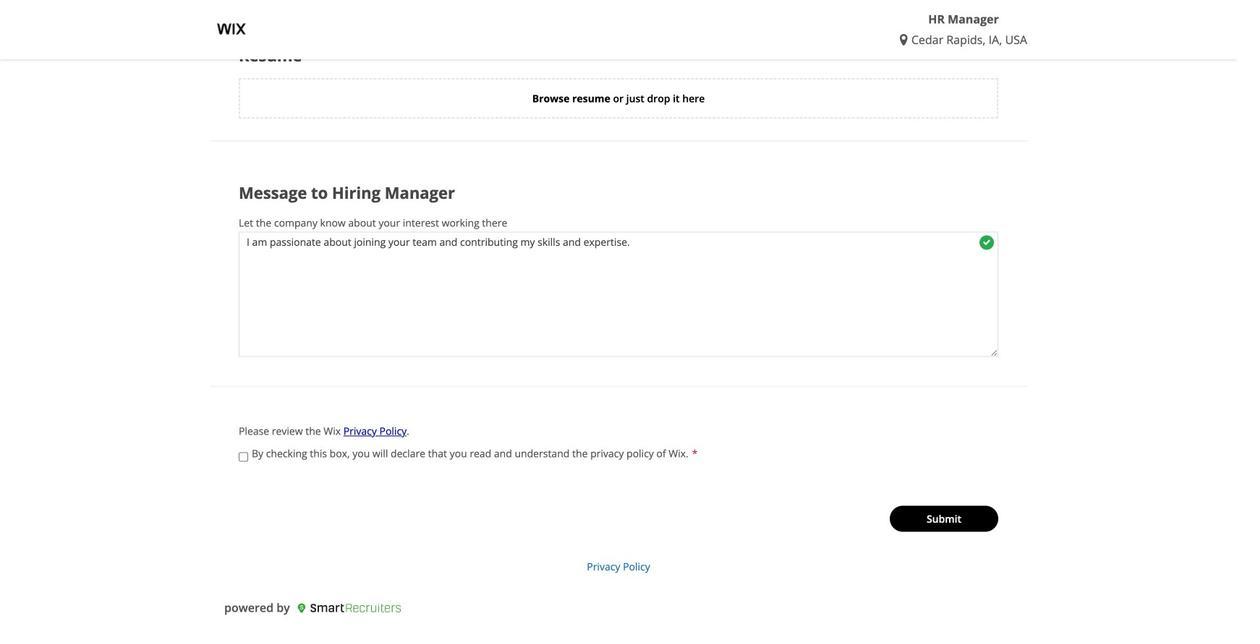 Task type: describe. For each thing, give the bounding box(es) containing it.
wix logo image
[[210, 7, 253, 51]]

location image
[[900, 34, 912, 46]]



